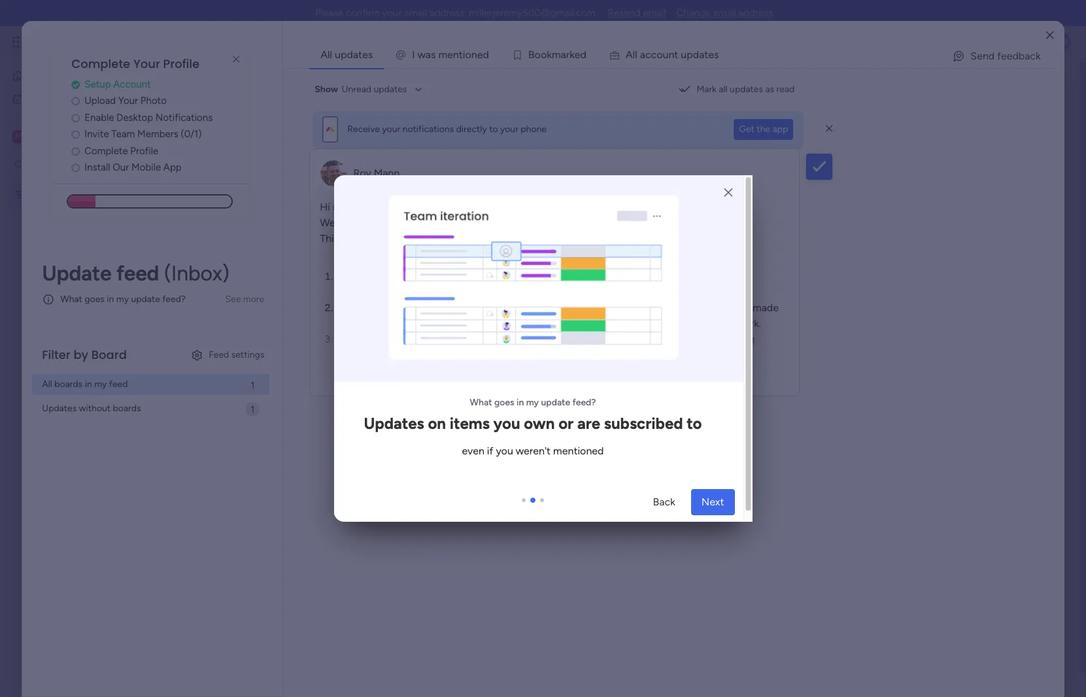Task type: describe. For each thing, give the bounding box(es) containing it.
1 o from the left
[[465, 48, 471, 61]]

upload your photo link
[[71, 94, 248, 108]]

close image
[[1046, 30, 1054, 40]]

3 n from the left
[[669, 48, 675, 61]]

of inside hi @jeremy miller , we're so glad you're here. this is the very beginning of your team's journey to exceptional teamwork.
[[441, 232, 451, 244]]

make
[[383, 317, 408, 329]]

install
[[85, 162, 110, 174]]

your inside hi @jeremy miller , we're so glad you're here. this is the very beginning of your team's journey to exceptional teamwork.
[[454, 232, 475, 244]]

nov for nov 4
[[558, 250, 574, 260]]

it inside it all starts with a customizable board. you can pick a ready-made template, make it your own, and choose the building blocks needed to jumpstart your work.
[[410, 317, 417, 329]]

all for all updates
[[321, 48, 332, 61]]

your inside you don't have to be a techie to feel confident in getting started, which makes onboarding anyone in your team as simple as using their phone.
[[541, 348, 561, 361]]

next
[[701, 496, 724, 508]]

new for hire
[[267, 436, 284, 447]]

0 vertical spatial dapulse x slim image
[[228, 52, 244, 67]]

filter button
[[399, 152, 461, 173]]

project management list box
[[0, 181, 167, 382]]

what for what goes in my update feed?
[[60, 294, 82, 305]]

directly
[[456, 124, 487, 135]]

work.
[[736, 317, 761, 329]]

hi
[[320, 200, 330, 213]]

main for main table
[[218, 122, 238, 133]]

notifications
[[156, 112, 213, 123]]

3 o from the left
[[541, 48, 547, 61]]

the inside hi @jeremy miller , we're so glad you're here. this is the very beginning of your team's journey to exceptional teamwork.
[[351, 232, 367, 244]]

updates inside button
[[730, 84, 763, 95]]

1 n from the left
[[453, 48, 459, 61]]

1 dropdown from the top
[[779, 227, 822, 238]]

3 t from the left
[[705, 48, 709, 61]]

my
[[29, 93, 41, 104]]

read more button
[[310, 369, 799, 395]]

project.
[[284, 99, 315, 110]]

1 vertical spatial you
[[496, 445, 513, 457]]

2 e from the left
[[477, 48, 483, 61]]

even if you weren't mentioned
[[462, 445, 604, 457]]

next button
[[691, 489, 734, 515]]

v2 done deadline image
[[527, 273, 537, 285]]

all inside plan, manage and track all types of work, even for the most complex projects and workflows with ease.
[[546, 270, 556, 282]]

resend email
[[608, 7, 666, 19]]

tab list containing all updates
[[310, 42, 1059, 68]]

check circle image
[[71, 80, 80, 89]]

monthly sync
[[247, 298, 304, 309]]

made
[[753, 301, 779, 314]]

types
[[559, 270, 585, 282]]

a right i
[[426, 48, 431, 61]]

0 horizontal spatial even
[[462, 445, 484, 457]]

hire new interns
[[247, 436, 314, 447]]

of right type
[[273, 99, 281, 110]]

with inside plan, manage and track all types of work, even for the most complex projects and workflows with ease.
[[447, 285, 468, 298]]

all for all boards in my feed
[[42, 379, 52, 390]]

r
[[566, 48, 570, 61]]

it
[[474, 301, 481, 314]]

feel
[[642, 333, 659, 345]]

hi @jeremy miller , we're so glad you're here. this is the very beginning of your team's journey to exceptional teamwork.
[[320, 200, 670, 244]]

mark
[[697, 84, 717, 95]]

workspace image
[[12, 129, 26, 144]]

a inside you don't have to be a techie to feel confident in getting started, which makes onboarding anyone in your team as simple as using their phone.
[[589, 333, 595, 345]]

0 vertical spatial feed
[[116, 261, 159, 286]]

main table button
[[198, 118, 272, 139]]

blocks
[[582, 317, 612, 329]]

table inside button
[[282, 122, 303, 133]]

hide
[[536, 157, 556, 168]]

what goes in my update feed? updates on items you own or are subscribed to
[[364, 397, 702, 433]]

complete for complete your profile
[[71, 56, 130, 72]]

main workspace
[[30, 130, 107, 142]]

see more button
[[220, 289, 270, 310]]

complete profile
[[85, 145, 158, 157]]

person button
[[339, 152, 395, 173]]

(0/1)
[[181, 128, 202, 140]]

workspace selection element
[[12, 129, 109, 146]]

you inside what goes in my update feed? updates on items you own or are subscribed to
[[493, 414, 520, 433]]

v2 overdue deadline image
[[527, 297, 537, 309]]

my work
[[29, 93, 64, 104]]

photo
[[141, 95, 167, 107]]

more for see more
[[614, 98, 636, 109]]

status for status field associated with column information icon
[[671, 412, 697, 423]]

group
[[262, 528, 287, 540]]

adoption:
[[442, 333, 489, 345]]

teamwork.
[[618, 232, 670, 244]]

exact
[[411, 301, 437, 314]]

add view image
[[321, 123, 326, 133]]

feedback
[[997, 50, 1041, 62]]

1 horizontal spatial boards
[[113, 403, 141, 414]]

team
[[111, 128, 135, 140]]

1 email from the left
[[404, 7, 427, 19]]

keep
[[453, 99, 473, 110]]

your right where
[[536, 99, 554, 110]]

in up 'phone.'
[[710, 333, 718, 345]]

1 horizontal spatial dapulse x slim image
[[724, 186, 733, 200]]

2 s from the left
[[714, 48, 719, 61]]

enable desktop notifications link
[[71, 110, 248, 125]]

read
[[777, 84, 795, 95]]

1 t from the left
[[459, 48, 463, 61]]

the inside button
[[757, 123, 771, 134]]

their
[[677, 348, 698, 361]]

0 horizontal spatial as
[[590, 348, 601, 361]]

install our mobile app
[[85, 162, 182, 174]]

you inside it all starts with a customizable board. you can pick a ready-made template, make it your own, and choose the building blocks needed to jumpstart your work.
[[653, 301, 670, 314]]

the inside plan, manage and track all types of work, even for the most complex projects and workflows with ease.
[[669, 270, 684, 282]]

to left "be"
[[562, 333, 572, 345]]

see more
[[596, 98, 636, 109]]

hire
[[247, 436, 264, 447]]

status field for column information image corresponding to status
[[668, 225, 701, 240]]

a right the p
[[699, 48, 705, 61]]

work,
[[600, 270, 625, 282]]

0 vertical spatial profile
[[163, 56, 200, 72]]

any
[[235, 99, 249, 110]]

all updates link
[[310, 43, 383, 67]]

1 l from the left
[[633, 48, 635, 61]]

plan, manage and track all types of work, even for the most complex projects and workflows with ease.
[[336, 270, 753, 298]]

update
[[42, 261, 111, 286]]

oct for done
[[557, 273, 571, 283]]

updates inside 'link'
[[335, 48, 373, 61]]

app
[[163, 162, 182, 174]]

a right b
[[561, 48, 566, 61]]

in for all boards in my feed
[[85, 379, 92, 390]]

2 u from the left
[[681, 48, 687, 61]]

send feedback
[[971, 50, 1041, 62]]

template,
[[336, 317, 380, 329]]

lottie animation image
[[322, 175, 743, 382]]

desktop
[[116, 112, 153, 123]]

your up fast on the left top
[[419, 317, 440, 329]]

Search in workspace field
[[27, 157, 109, 172]]

1 horizontal spatial as
[[636, 348, 646, 361]]

4 o from the left
[[657, 48, 663, 61]]

d for a l l a c c o u n t u p d a t e s
[[693, 48, 699, 61]]

1 vertical spatial feed
[[109, 379, 128, 390]]

nov 29
[[556, 436, 583, 445]]

2 t from the left
[[675, 48, 679, 61]]

adjust for your exact needs:
[[336, 301, 472, 314]]

31
[[574, 273, 582, 283]]

manage
[[460, 270, 498, 282]]

to do
[[225, 199, 258, 215]]

main table
[[218, 122, 262, 133]]

manage any type of project. assign owners, set timelines and keep track of where your project stands.
[[200, 99, 618, 110]]

your left "phone"
[[500, 124, 519, 135]]

building
[[542, 317, 579, 329]]

mentioned
[[553, 445, 604, 457]]

very
[[369, 232, 390, 244]]

change email address link
[[677, 7, 773, 19]]

invite team members (0/1) link
[[71, 127, 248, 142]]

status field for column information icon
[[668, 411, 701, 425]]

add new group button
[[199, 524, 292, 545]]

your for profile
[[133, 56, 160, 72]]

in for what goes in my update feed?
[[107, 294, 114, 305]]

what for what goes in my update feed? updates on items you own or are subscribed to
[[470, 397, 492, 408]]

subscribed
[[604, 414, 683, 433]]

circle o image for enable
[[71, 113, 80, 123]]

1 c from the left
[[645, 48, 651, 61]]

a right 'a'
[[640, 48, 645, 61]]

in down don't
[[530, 348, 538, 361]]

feed? for what goes in my update feed?
[[162, 294, 186, 305]]

1 horizontal spatial project management
[[199, 67, 415, 97]]

work
[[44, 93, 64, 104]]

if
[[487, 445, 493, 457]]

2 task from the top
[[332, 412, 350, 423]]

goes for what goes in my update feed? updates on items you own or are subscribed to
[[494, 397, 514, 408]]

0 vertical spatial boards
[[54, 379, 83, 390]]

working on it
[[657, 251, 711, 262]]

0 vertical spatial management
[[274, 67, 415, 97]]

1 horizontal spatial on
[[693, 251, 703, 262]]

feed settings
[[209, 349, 264, 360]]

date
[[567, 412, 587, 423]]

Due Date field
[[545, 411, 590, 425]]

2 d from the left
[[580, 48, 587, 61]]

Owner field
[[473, 411, 507, 425]]

2 k from the left
[[570, 48, 575, 61]]

needs:
[[440, 301, 472, 314]]

in for what goes in my update feed? updates on items you own or are subscribed to
[[516, 397, 524, 408]]

team
[[564, 348, 588, 361]]

enable desktop notifications
[[85, 112, 213, 123]]

filter by board
[[42, 347, 127, 363]]

your right confirm
[[382, 7, 402, 19]]

of left where
[[498, 99, 506, 110]]

nov for nov 29
[[556, 436, 571, 445]]

home button
[[8, 65, 141, 86]]

by
[[74, 347, 88, 363]]

intuitive
[[336, 270, 376, 282]]

1 horizontal spatial it
[[706, 251, 711, 262]]

add
[[224, 528, 241, 540]]

your down the set
[[382, 124, 400, 135]]

new for add
[[243, 528, 260, 540]]

2 c from the left
[[651, 48, 657, 61]]

goes for what goes in my update feed?
[[85, 294, 105, 305]]

b o o k m a r k e d
[[528, 48, 587, 61]]

column information image for status
[[737, 227, 748, 238]]



Task type: locate. For each thing, give the bounding box(es) containing it.
without
[[79, 403, 111, 414]]

2 horizontal spatial as
[[765, 84, 774, 95]]

dropdown
[[779, 227, 822, 238], [779, 412, 822, 423]]

circle o image
[[71, 130, 80, 140], [71, 146, 80, 156], [71, 163, 80, 173]]

setup account link
[[71, 77, 248, 92]]

see left the more
[[225, 294, 241, 305]]

1 vertical spatial filter
[[42, 347, 70, 363]]

feed?
[[162, 294, 186, 305], [572, 397, 596, 408]]

circle o image for install
[[71, 163, 80, 173]]

email right change
[[713, 7, 736, 19]]

1 vertical spatial your
[[118, 95, 138, 107]]

email right resend
[[643, 7, 666, 19]]

0 horizontal spatial project management
[[31, 189, 116, 200]]

0 vertical spatial feed?
[[162, 294, 186, 305]]

main for main workspace
[[30, 130, 53, 142]]

2 vertical spatial circle o image
[[71, 163, 80, 173]]

0 vertical spatial track
[[475, 99, 495, 110]]

To Do field
[[222, 199, 262, 216]]

0 horizontal spatial for
[[370, 301, 384, 314]]

see right project
[[596, 98, 612, 109]]

oct 12
[[557, 296, 582, 306]]

app
[[773, 123, 788, 134]]

0 vertical spatial see
[[596, 98, 612, 109]]

the inside it all starts with a customizable board. you can pick a ready-made template, make it your own, and choose the building blocks needed to jumpstart your work.
[[524, 317, 540, 329]]

where
[[509, 99, 534, 110]]

filter left arrow down icon
[[420, 157, 441, 168]]

in down 'update feed (inbox)'
[[107, 294, 114, 305]]

is
[[341, 232, 349, 244]]

and down intuitive and robust:
[[377, 285, 394, 298]]

management down install
[[63, 189, 116, 200]]

2 status field from the top
[[668, 411, 701, 425]]

2 oct from the top
[[557, 296, 571, 306]]

new inside button
[[243, 528, 260, 540]]

and left robust:
[[378, 270, 396, 282]]

o right b
[[541, 48, 547, 61]]

getting
[[721, 333, 755, 345]]

to down needed
[[629, 333, 639, 345]]

Completed field
[[222, 385, 296, 402]]

my for what goes in my update feed?
[[116, 294, 129, 305]]

read more
[[523, 376, 573, 388]]

0 vertical spatial more
[[614, 98, 636, 109]]

1 vertical spatial dropdown
[[779, 412, 822, 423]]

track up v2 overdue deadline icon
[[520, 270, 544, 282]]

profile up setup account link at the left top
[[163, 56, 200, 72]]

to right journey at top
[[547, 232, 557, 244]]

you down choose
[[491, 333, 509, 345]]

0 horizontal spatial you
[[491, 333, 509, 345]]

column information image
[[737, 227, 748, 238], [596, 413, 606, 423]]

feed up "what goes in my update feed?"
[[116, 261, 159, 286]]

0 horizontal spatial on
[[428, 414, 446, 433]]

2 horizontal spatial my
[[526, 397, 539, 408]]

1 vertical spatial my
[[94, 379, 107, 390]]

1 oct from the top
[[557, 273, 571, 283]]

arrow down image
[[445, 155, 461, 171]]

update
[[131, 294, 160, 305], [541, 397, 570, 408]]

1 horizontal spatial u
[[681, 48, 687, 61]]

email for resend email
[[643, 7, 666, 19]]

p
[[687, 48, 693, 61]]

update for what goes in my update feed? updates on items you own or are subscribed to
[[541, 397, 570, 408]]

circle o image inside complete profile link
[[71, 146, 80, 156]]

feed? down "(inbox)"
[[162, 294, 186, 305]]

project inside project management list box
[[31, 189, 60, 200]]

2 table from the left
[[282, 122, 303, 133]]

1 task from the top
[[332, 226, 350, 237]]

we're
[[320, 216, 346, 229]]

1 k from the left
[[547, 48, 552, 61]]

1 vertical spatial boards
[[113, 403, 141, 414]]

l right 'a'
[[635, 48, 638, 61]]

a l l a c c o u n t u p d a t e s
[[626, 48, 719, 61]]

sync
[[283, 298, 304, 309]]

e right the p
[[709, 48, 714, 61]]

filter inside popup button
[[420, 157, 441, 168]]

feed? for what goes in my update feed? updates on items you own or are subscribed to
[[572, 397, 596, 408]]

1 1 from the top
[[251, 380, 255, 391]]

1 d from the left
[[483, 48, 489, 61]]

o down please confirm your email address: millerjeremy500@gmail.com
[[465, 48, 471, 61]]

circle o image
[[71, 96, 80, 106], [71, 113, 80, 123]]

0 horizontal spatial all
[[483, 301, 493, 314]]

circle o image left install
[[71, 163, 80, 173]]

1 vertical spatial all
[[546, 270, 556, 282]]

complete for complete profile
[[85, 145, 128, 157]]

resend
[[608, 7, 641, 19]]

it up the easy onboarding, fast adoption:
[[410, 317, 417, 329]]

starts
[[496, 301, 523, 314]]

my for all boards in my feed
[[94, 379, 107, 390]]

track right keep
[[475, 99, 495, 110]]

lottie animation element
[[322, 175, 743, 382]]

interns
[[286, 436, 314, 447]]

here.
[[416, 216, 439, 229]]

even right work,
[[628, 270, 650, 282]]

filter left by
[[42, 347, 70, 363]]

even inside plan, manage and track all types of work, even for the most complex projects and workflows with ease.
[[628, 270, 650, 282]]

with down plan, manage and track all types of work, even for the most complex projects and workflows with ease.
[[525, 301, 546, 314]]

m for e
[[438, 48, 447, 61]]

robust:
[[399, 270, 433, 282]]

0 horizontal spatial what
[[60, 294, 82, 305]]

0 vertical spatial for
[[653, 270, 666, 282]]

d right i
[[483, 48, 489, 61]]

filter for filter by board
[[42, 347, 70, 363]]

receive
[[347, 124, 380, 135]]

done
[[673, 273, 695, 285]]

status
[[671, 227, 697, 238], [671, 412, 697, 423]]

as down feel
[[636, 348, 646, 361]]

2 horizontal spatial t
[[705, 48, 709, 61]]

d right r
[[580, 48, 587, 61]]

and left the v2 done deadline image
[[500, 270, 517, 282]]

oct left 31 on the top right of the page
[[557, 273, 571, 283]]

all right mark
[[719, 84, 728, 95]]

complete profile link
[[71, 144, 248, 158]]

1 horizontal spatial table
[[282, 122, 303, 133]]

all inside 'link'
[[321, 48, 332, 61]]

option
[[0, 182, 167, 185]]

0 vertical spatial task
[[332, 226, 350, 237]]

your for photo
[[118, 95, 138, 107]]

what inside what goes in my update feed? updates on items you own or are subscribed to
[[470, 397, 492, 408]]

of
[[273, 99, 281, 110], [498, 99, 506, 110], [441, 232, 451, 244], [587, 270, 597, 282]]

email left address:
[[404, 7, 427, 19]]

1 vertical spatial dapulse x slim image
[[724, 186, 733, 200]]

c
[[645, 48, 651, 61], [651, 48, 657, 61]]

0 vertical spatial it
[[706, 251, 711, 262]]

1 horizontal spatial filter
[[420, 157, 441, 168]]

4 e from the left
[[709, 48, 714, 61]]

o left the p
[[657, 48, 663, 61]]

update inside what goes in my update feed? updates on items you own or are subscribed to
[[541, 397, 570, 408]]

filter for filter
[[420, 157, 441, 168]]

boards right "without"
[[113, 403, 141, 414]]

of right beginning
[[441, 232, 451, 244]]

setup account
[[85, 78, 151, 90]]

project management inside list box
[[31, 189, 116, 200]]

3 circle o image from the top
[[71, 163, 80, 173]]

it all starts with a customizable board. you can pick a ready-made template, make it your own, and choose the building blocks needed to jumpstart your work.
[[336, 301, 779, 329]]

workflows
[[397, 285, 445, 298]]

you left own
[[493, 414, 520, 433]]

the down working
[[669, 270, 684, 282]]

board
[[91, 347, 127, 363]]

as right team
[[590, 348, 601, 361]]

0 horizontal spatial t
[[459, 48, 463, 61]]

complete up setup
[[71, 56, 130, 72]]

your up setup account link at the left top
[[133, 56, 160, 72]]

2 dropdown from the top
[[779, 412, 822, 423]]

more for read more
[[549, 376, 573, 388]]

k
[[547, 48, 552, 61], [570, 48, 575, 61]]

stuck
[[672, 297, 696, 308]]

0 vertical spatial what
[[60, 294, 82, 305]]

column information image for due date
[[596, 413, 606, 423]]

1 vertical spatial circle o image
[[71, 113, 80, 123]]

dapulse x slim image
[[228, 52, 244, 67], [724, 186, 733, 200]]

1 horizontal spatial email
[[643, 7, 666, 19]]

to inside hi @jeremy miller , we're so glad you're here. this is the very beginning of your team's journey to exceptional teamwork.
[[547, 232, 557, 244]]

d
[[483, 48, 489, 61], [580, 48, 587, 61], [693, 48, 699, 61]]

easy
[[336, 333, 358, 345]]

updates inside what goes in my update feed? updates on items you own or are subscribed to
[[364, 414, 424, 433]]

needed
[[615, 317, 650, 329]]

2 n from the left
[[471, 48, 477, 61]]

main inside workspace selection element
[[30, 130, 53, 142]]

b
[[528, 48, 535, 61]]

1 vertical spatial new
[[243, 528, 260, 540]]

0 horizontal spatial project
[[31, 189, 60, 200]]

new right add on the bottom left of page
[[243, 528, 260, 540]]

1 horizontal spatial update
[[541, 397, 570, 408]]

a up building
[[548, 301, 553, 314]]

e right r
[[575, 48, 580, 61]]

update down 'update feed (inbox)'
[[131, 294, 160, 305]]

boards down by
[[54, 379, 83, 390]]

column information image
[[737, 413, 748, 423]]

and inside it all starts with a customizable board. you can pick a ready-made template, make it your own, and choose the building blocks needed to jumpstart your work.
[[467, 317, 485, 329]]

t right the p
[[705, 48, 709, 61]]

goes inside what goes in my update feed? updates on items you own or are subscribed to
[[494, 397, 514, 408]]

board.
[[621, 301, 650, 314]]

circle o image for complete
[[71, 146, 80, 156]]

millerjeremy500@gmail.com
[[469, 7, 596, 19]]

your left team's
[[454, 232, 475, 244]]

circle o image inside the enable desktop notifications link
[[71, 113, 80, 123]]

2 email from the left
[[643, 7, 666, 19]]

you don't have to be a techie to feel confident in getting started, which makes onboarding anyone in your team as simple as using their phone.
[[336, 333, 755, 361]]

2 horizontal spatial n
[[669, 48, 675, 61]]

feed? up date on the right of page
[[572, 397, 596, 408]]

sort button
[[465, 152, 511, 173]]

all inside button
[[719, 84, 728, 95]]

m left r
[[552, 48, 561, 61]]

monthly
[[247, 298, 281, 309]]

1 e from the left
[[447, 48, 453, 61]]

management up the assign
[[274, 67, 415, 97]]

1 horizontal spatial with
[[525, 301, 546, 314]]

a right pick
[[714, 301, 720, 314]]

are
[[577, 414, 600, 433]]

Status field
[[668, 225, 701, 240], [668, 411, 701, 425]]

projects
[[336, 285, 374, 298]]

0 horizontal spatial track
[[475, 99, 495, 110]]

0 vertical spatial column information image
[[737, 227, 748, 238]]

1 vertical spatial circle o image
[[71, 146, 80, 156]]

0 horizontal spatial new
[[243, 528, 260, 540]]

1 m from the left
[[438, 48, 447, 61]]

1 vertical spatial project
[[31, 189, 60, 200]]

see
[[596, 98, 612, 109], [225, 294, 241, 305]]

feed
[[116, 261, 159, 286], [109, 379, 128, 390]]

tab list
[[310, 42, 1059, 68]]

m
[[438, 48, 447, 61], [552, 48, 561, 61]]

0 horizontal spatial s
[[431, 48, 436, 61]]

easy onboarding, fast adoption:
[[336, 333, 489, 345]]

back button
[[642, 489, 686, 515]]

circle o image inside invite team members (0/1) link
[[71, 130, 80, 140]]

nov left 29
[[556, 436, 571, 445]]

ready-
[[722, 301, 753, 314]]

circle o image inside upload your photo link
[[71, 96, 80, 106]]

new right the "hire"
[[267, 436, 284, 447]]

1 vertical spatial it
[[410, 317, 417, 329]]

main
[[218, 122, 238, 133], [30, 130, 53, 142]]

0 vertical spatial project
[[199, 67, 269, 97]]

your down account
[[118, 95, 138, 107]]

due date
[[549, 412, 587, 423]]

on up most
[[693, 251, 703, 262]]

1 vertical spatial dropdown field
[[776, 411, 826, 425]]

0 horizontal spatial n
[[453, 48, 459, 61]]

invite team members (0/1)
[[85, 128, 202, 140]]

set
[[381, 99, 394, 110]]

for inside plan, manage and track all types of work, even for the most complex projects and workflows with ease.
[[653, 270, 666, 282]]

track inside plan, manage and track all types of work, even for the most complex projects and workflows with ease.
[[520, 270, 544, 282]]

manage
[[200, 99, 233, 110]]

as left read
[[765, 84, 774, 95]]

status field left column information icon
[[668, 411, 701, 425]]

s right the p
[[714, 48, 719, 61]]

0 horizontal spatial with
[[447, 285, 468, 298]]

to inside what goes in my update feed? updates on items you own or are subscribed to
[[687, 414, 702, 433]]

your down have
[[541, 348, 561, 361]]

u
[[663, 48, 669, 61], [681, 48, 687, 61]]

on inside what goes in my update feed? updates on items you own or are subscribed to
[[428, 414, 446, 433]]

owner
[[476, 412, 503, 423]]

m left i
[[438, 48, 447, 61]]

get the app button
[[734, 119, 794, 140]]

1 horizontal spatial all
[[546, 270, 556, 282]]

roy mann
[[353, 166, 400, 179]]

0 vertical spatial even
[[628, 270, 650, 282]]

profile down invite team members (0/1)
[[130, 145, 158, 157]]

circle o image down check circle image
[[71, 96, 80, 106]]

type
[[252, 99, 270, 110]]

d for i w a s m e n t i o n e d
[[483, 48, 489, 61]]

0 horizontal spatial d
[[483, 48, 489, 61]]

main right workspace "icon"
[[30, 130, 53, 142]]

t left the p
[[675, 48, 679, 61]]

1 horizontal spatial m
[[552, 48, 561, 61]]

1 horizontal spatial main
[[218, 122, 238, 133]]

0 vertical spatial you
[[493, 414, 520, 433]]

0 vertical spatial circle o image
[[71, 130, 80, 140]]

select product image
[[12, 35, 25, 48]]

2 status from the top
[[671, 412, 697, 423]]

research
[[247, 251, 285, 262]]

n right i
[[471, 48, 477, 61]]

3 email from the left
[[713, 7, 736, 19]]

0 horizontal spatial table
[[240, 122, 262, 133]]

dapulse integrations image
[[825, 123, 835, 133]]

you inside you don't have to be a techie to feel confident in getting started, which makes onboarding anyone in your team as simple as using their phone.
[[491, 333, 509, 345]]

for up make
[[370, 301, 384, 314]]

update for what goes in my update feed?
[[131, 294, 160, 305]]

0 horizontal spatial email
[[404, 7, 427, 19]]

0 vertical spatial on
[[693, 251, 703, 262]]

my for what goes in my update feed? updates on items you own or are subscribed to
[[526, 397, 539, 408]]

e
[[447, 48, 453, 61], [477, 48, 483, 61], [575, 48, 580, 61], [709, 48, 714, 61]]

even left if
[[462, 445, 484, 457]]

my down read
[[526, 397, 539, 408]]

see inside button
[[225, 294, 241, 305]]

all inside it all starts with a customizable board. you can pick a ready-made template, make it your own, and choose the building blocks needed to jumpstart your work.
[[483, 301, 493, 314]]

1 circle o image from the top
[[71, 130, 80, 140]]

feed? inside what goes in my update feed? updates on items you own or are subscribed to
[[572, 397, 596, 408]]

1 circle o image from the top
[[71, 96, 80, 106]]

0 vertical spatial filter
[[420, 157, 441, 168]]

management inside list box
[[63, 189, 116, 200]]

circle o image for upload
[[71, 96, 80, 106]]

jeremy miller image
[[1050, 31, 1071, 52]]

m for a
[[552, 48, 561, 61]]

see for see more
[[225, 294, 241, 305]]

group
[[522, 498, 544, 503]]

1 vertical spatial for
[[370, 301, 384, 314]]

project up "any"
[[199, 67, 269, 97]]

your up make
[[386, 301, 408, 314]]

2 1 from the top
[[251, 404, 255, 415]]

the right is
[[351, 232, 367, 244]]

status field up working on it
[[668, 225, 701, 240]]

main inside button
[[218, 122, 238, 133]]

0 horizontal spatial filter
[[42, 347, 70, 363]]

0 horizontal spatial feed?
[[162, 294, 186, 305]]

0 horizontal spatial all
[[42, 379, 52, 390]]

email for change email address
[[713, 7, 736, 19]]

1 horizontal spatial updates
[[364, 414, 424, 433]]

1 status from the top
[[671, 227, 697, 238]]

1 for updates without boards
[[251, 404, 255, 415]]

enable
[[85, 112, 114, 123]]

dapulse x slim image
[[826, 123, 833, 134]]

2 vertical spatial all
[[483, 301, 493, 314]]

project
[[199, 67, 269, 97], [31, 189, 60, 200]]

status for column information image corresponding to status status field
[[671, 227, 697, 238]]

0 horizontal spatial updates
[[42, 403, 77, 414]]

to left column information icon
[[687, 414, 702, 433]]

o
[[465, 48, 471, 61], [535, 48, 541, 61], [541, 48, 547, 61], [657, 48, 663, 61]]

0 horizontal spatial m
[[438, 48, 447, 61]]

roy
[[353, 166, 371, 179]]

Project Management field
[[196, 67, 418, 97]]

1 s from the left
[[431, 48, 436, 61]]

1 u from the left
[[663, 48, 669, 61]]

2 circle o image from the top
[[71, 113, 80, 123]]

1 horizontal spatial see
[[596, 98, 612, 109]]

1 status field from the top
[[668, 225, 701, 240]]

update feed (inbox)
[[42, 261, 229, 286]]

beginning
[[392, 232, 439, 244]]

our
[[113, 162, 129, 174]]

see for see more
[[596, 98, 612, 109]]

29
[[574, 436, 583, 445]]

with inside it all starts with a customizable board. you can pick a ready-made template, make it your own, and choose the building blocks needed to jumpstart your work.
[[525, 301, 546, 314]]

on left items
[[428, 414, 446, 433]]

more down 'a'
[[614, 98, 636, 109]]

circle o image up search in workspace field
[[71, 146, 80, 156]]

the right get
[[757, 123, 771, 134]]

to right directly in the left top of the page
[[489, 124, 498, 135]]

Search field
[[292, 154, 331, 172]]

0 vertical spatial my
[[116, 294, 129, 305]]

2 m from the left
[[552, 48, 561, 61]]

2 dropdown field from the top
[[776, 411, 826, 425]]

0 vertical spatial all
[[321, 48, 332, 61]]

as inside button
[[765, 84, 774, 95]]

1 horizontal spatial profile
[[163, 56, 200, 72]]

2 l from the left
[[635, 48, 638, 61]]

all for starts
[[483, 301, 493, 314]]

it up most
[[706, 251, 711, 262]]

more inside button
[[549, 376, 573, 388]]

update up due
[[541, 397, 570, 408]]

1 horizontal spatial d
[[580, 48, 587, 61]]

1 dropdown field from the top
[[776, 225, 826, 240]]

all left oct 31
[[546, 270, 556, 282]]

2 horizontal spatial all
[[719, 84, 728, 95]]

to
[[225, 199, 239, 215]]

updates down confirm
[[335, 48, 373, 61]]

have
[[538, 333, 560, 345]]

project management up the project.
[[199, 67, 415, 97]]

circle o image inside install our mobile app link
[[71, 163, 80, 173]]

as
[[765, 84, 774, 95], [590, 348, 601, 361], [636, 348, 646, 361]]

in down read
[[516, 397, 524, 408]]

0 vertical spatial update
[[131, 294, 160, 305]]

1 horizontal spatial goes
[[494, 397, 514, 408]]

show board description image
[[424, 76, 439, 89]]

1 horizontal spatial track
[[520, 270, 544, 282]]

circle o image left the invite
[[71, 130, 80, 140]]

1 horizontal spatial column information image
[[737, 227, 748, 238]]

and left keep
[[435, 99, 451, 110]]

more right read
[[549, 376, 573, 388]]

1 vertical spatial updates
[[730, 84, 763, 95]]

1 vertical spatial 1
[[251, 404, 255, 415]]

updates left read
[[730, 84, 763, 95]]

1 vertical spatial status field
[[668, 411, 701, 425]]

0 vertical spatial status
[[671, 227, 697, 238]]

1 horizontal spatial what
[[470, 397, 492, 408]]

what down update
[[60, 294, 82, 305]]

status up working on it
[[671, 227, 697, 238]]

0 vertical spatial new
[[267, 436, 284, 447]]

v2 search image
[[283, 156, 292, 170]]

makes
[[405, 348, 434, 361]]

complete
[[71, 56, 130, 72], [85, 145, 128, 157]]

u left the p
[[663, 48, 669, 61]]

you left can
[[653, 301, 670, 314]]

1 vertical spatial with
[[525, 301, 546, 314]]

0 horizontal spatial u
[[663, 48, 669, 61]]

0 horizontal spatial management
[[63, 189, 116, 200]]

3 d from the left
[[693, 48, 699, 61]]

your down ready-
[[713, 317, 734, 329]]

2 circle o image from the top
[[71, 146, 80, 156]]

of inside plan, manage and track all types of work, even for the most complex projects and workflows with ease.
[[587, 270, 597, 282]]

table inside button
[[240, 122, 262, 133]]

you
[[653, 301, 670, 314], [491, 333, 509, 345]]

2 o from the left
[[535, 48, 541, 61]]

in inside what goes in my update feed? updates on items you own or are subscribed to
[[516, 397, 524, 408]]

1 for all boards in my feed
[[251, 380, 255, 391]]

my inside what goes in my update feed? updates on items you own or are subscribed to
[[526, 397, 539, 408]]

to inside it all starts with a customizable board. you can pick a ready-made template, make it your own, and choose the building blocks needed to jumpstart your work.
[[653, 317, 663, 329]]

new
[[267, 436, 284, 447], [243, 528, 260, 540]]

0 horizontal spatial update
[[131, 294, 160, 305]]

0 horizontal spatial profile
[[130, 145, 158, 157]]

0 vertical spatial your
[[133, 56, 160, 72]]

circle o image for invite
[[71, 130, 80, 140]]

column information image up complex
[[737, 227, 748, 238]]

1 vertical spatial profile
[[130, 145, 158, 157]]

0 horizontal spatial more
[[549, 376, 573, 388]]

3 e from the left
[[575, 48, 580, 61]]

1 table from the left
[[240, 122, 262, 133]]

install our mobile app link
[[71, 160, 248, 175]]

1 horizontal spatial project
[[199, 67, 269, 97]]

all for updates
[[719, 84, 728, 95]]

1 horizontal spatial s
[[714, 48, 719, 61]]

in up updates without boards
[[85, 379, 92, 390]]

Dropdown field
[[776, 225, 826, 240], [776, 411, 826, 425]]

oct for stuck
[[557, 296, 571, 306]]

1 vertical spatial see
[[225, 294, 241, 305]]

i w a s m e n t i o n e d
[[412, 48, 489, 61]]

0 vertical spatial goes
[[85, 294, 105, 305]]

upload your photo
[[85, 95, 167, 107]]



Task type: vqa. For each thing, say whether or not it's contained in the screenshot.
Change email address link
yes



